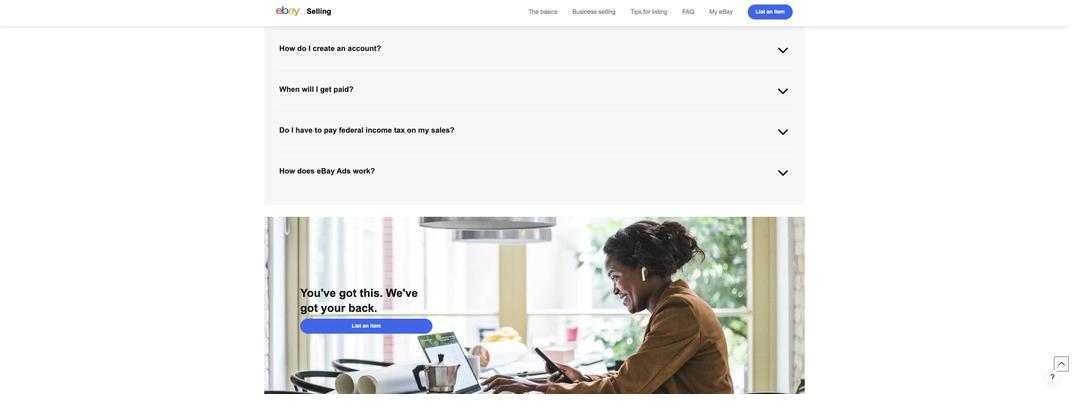 Task type: describe. For each thing, give the bounding box(es) containing it.
you down 'marketplaces'
[[528, 160, 536, 166]]

0 horizontal spatial an
[[337, 44, 346, 53]]

your down then
[[758, 194, 769, 200]]

you down 'year,'
[[739, 194, 748, 200]]

ebay up faster.
[[285, 194, 297, 200]]

2 vertical spatial tax
[[390, 160, 397, 166]]

require
[[380, 153, 396, 159]]

1 from from the left
[[355, 30, 365, 36]]

your down effective
[[428, 201, 439, 207]]

new
[[763, 153, 772, 159]]

you right so
[[438, 168, 447, 174]]

ebay's
[[605, 194, 620, 200]]

marketplaces
[[526, 153, 557, 159]]

2 help from the left
[[728, 194, 738, 200]]

that inside ebay ads can help you build your business on ebay with effective advertising tools that create a meaningful connection between you and ebay's global community of passionate buyers - and help you sell your items faster. stand out among billions of listings on ebay by putting your items in front of interested buyers no matter the size of your budget.
[[479, 194, 487, 200]]

when
[[279, 85, 300, 93]]

when will i get paid?
[[279, 85, 354, 93]]

to right subject
[[478, 175, 482, 181]]

two
[[662, 112, 670, 118]]

front
[[460, 201, 470, 207]]

you up so
[[424, 160, 432, 166]]

of down tools
[[472, 201, 476, 207]]

sell inside starting on jan 1, 2022, irs regulations require all businesses that process payments, including online marketplaces like ebay, to issue a form 1099-k for all sellers who receive $600 or more in sales. the new tax reporting requirement may impact your 2022 tax return that you may file in 2023. however, just because you receive a 1099-k doesn't automatically mean that you'll owe taxes on the amount reported on your 1099- k. only goods that are sold for a profit are considered taxable, so you won't owe any taxes on something you sell for less than what you paid for it. for example, if you bought a bike for $1,000 last year, and then sold it on ebay today for $700, that $700 you made would generally not be subject to income tax. check out our
[[540, 168, 548, 174]]

items right restrict
[[534, 30, 547, 36]]

irs
[[343, 153, 351, 159]]

then
[[763, 168, 774, 174]]

0 vertical spatial owe
[[668, 160, 678, 166]]

of left listings
[[360, 201, 364, 207]]

used
[[416, 30, 427, 36]]

on inside after we confirm the buyer's payment has been received, payouts are sent directly to your bank account, monday through friday (excluding bank holidays), within two business days. once a payout is initiated, funds are typically available within 1-3 business days depending on your bank's normal processing time.
[[421, 119, 427, 125]]

0 horizontal spatial 1099-
[[561, 160, 574, 166]]

size
[[552, 201, 561, 207]]

on up the bike
[[693, 160, 699, 166]]

business inside ebay ads can help you build your business on ebay with effective advertising tools that create a meaningful connection between you and ebay's global community of passionate buyers - and help you sell your items faster. stand out among billions of listings on ebay by putting your items in front of interested buyers no matter the size of your budget.
[[364, 194, 385, 200]]

are up today on the left top of the page
[[330, 168, 338, 174]]

anything,
[[332, 30, 353, 36]]

learn more .
[[599, 201, 627, 207]]

in inside ebay ads can help you build your business on ebay with effective advertising tools that create a meaningful connection between you and ebay's global community of passionate buyers - and help you sell your items faster. stand out among billions of listings on ebay by putting your items in front of interested buyers no matter the size of your budget.
[[454, 201, 458, 207]]

sell up almost
[[319, 3, 331, 12]]

for down impact
[[350, 168, 356, 174]]

after we confirm the buyer's payment has been received, payouts are sent directly to your bank account, monday through friday (excluding bank holidays), within two business days. once a payout is initiated, funds are typically available within 1-3 business days depending on your bank's normal processing time.
[[285, 112, 783, 125]]

a inside ebay ads can help you build your business on ebay with effective advertising tools that create a meaningful connection between you and ebay's global community of passionate buyers - and help you sell your items faster. stand out among billions of listings on ebay by putting your items in front of interested buyers no matter the size of your budget.
[[505, 194, 508, 200]]

my ebay
[[709, 9, 733, 15]]

listings
[[366, 201, 382, 207]]

2 all from the left
[[646, 153, 651, 159]]

between
[[563, 194, 583, 200]]

you right $700
[[381, 175, 390, 181]]

days
[[383, 119, 394, 125]]

sell left almost
[[306, 30, 313, 36]]

you up our
[[530, 168, 539, 174]]

check
[[512, 175, 527, 181]]

on right infringe at the top right of page
[[623, 30, 629, 36]]

violate
[[559, 30, 574, 36]]

$700
[[368, 175, 380, 181]]

your up the processing
[[483, 112, 494, 118]]

the inside starting on jan 1, 2022, irs regulations require all businesses that process payments, including online marketplaces like ebay, to issue a form 1099-k for all sellers who receive $600 or more in sales. the new tax reporting requirement may impact your 2022 tax return that you may file in 2023. however, just because you receive a 1099-k doesn't automatically mean that you'll owe taxes on the amount reported on your 1099- k. only goods that are sold for a profit are considered taxable, so you won't owe any taxes on something you sell for less than what you paid for it. for example, if you bought a bike for $1,000 last year, and then sold it on ebay today for $700, that $700 you made would generally not be subject to income tax. check out our
[[752, 153, 761, 159]]

interested
[[477, 201, 501, 207]]

that down requirement
[[320, 168, 329, 174]]

k.
[[285, 168, 290, 174]]

we
[[508, 30, 516, 36]]

return
[[399, 160, 412, 166]]

0 horizontal spatial and
[[595, 194, 603, 200]]

a up less
[[556, 160, 559, 166]]

that left the violate
[[548, 30, 557, 36]]

or inside starting on jan 1, 2022, irs regulations require all businesses that process payments, including online marketplaces like ebay, to issue a form 1099-k for all sellers who receive $600 or more in sales. the new tax reporting requirement may impact your 2022 tax return that you may file in 2023. however, just because you receive a 1099-k doesn't automatically mean that you'll owe taxes on the amount reported on your 1099- k. only goods that are sold for a profit are considered taxable, so you won't owe any taxes on something you sell for less than what you paid for it. for example, if you bought a bike for $1,000 last year, and then sold it on ebay today for $700, that $700 you made would generally not be subject to income tax. check out our
[[712, 153, 717, 159]]

monday
[[529, 112, 548, 118]]

the inside ebay ads can help you build your business on ebay with effective advertising tools that create a meaningful connection between you and ebay's global community of passionate buyers - and help you sell your items faster. stand out among billions of listings on ebay by putting your items in front of interested buyers no matter the size of your budget.
[[543, 201, 550, 207]]

build
[[340, 194, 351, 200]]

generally
[[421, 175, 442, 181]]

are down 2022
[[375, 168, 383, 174]]

advertising
[[439, 194, 465, 200]]

do
[[279, 126, 289, 134]]

received,
[[396, 112, 418, 118]]

reported
[[728, 160, 748, 166]]

your up profit
[[365, 160, 376, 166]]

closet.
[[491, 30, 506, 36]]

0 vertical spatial list an item link
[[748, 5, 793, 20]]

on right it
[[300, 175, 306, 181]]

0 horizontal spatial list an item link
[[300, 319, 432, 334]]

1 vertical spatial buyers
[[502, 201, 518, 207]]

listing
[[652, 9, 667, 15]]

payouts
[[419, 112, 438, 118]]

bought
[[673, 168, 689, 174]]

tips for listing link
[[631, 9, 667, 15]]

1 vertical spatial business
[[361, 119, 381, 125]]

0 horizontal spatial k
[[574, 160, 578, 166]]

work?
[[353, 167, 375, 175]]

0 vertical spatial business
[[672, 112, 692, 118]]

made
[[391, 175, 404, 181]]

for up mean
[[638, 153, 644, 159]]

your down new
[[756, 160, 767, 166]]

to left "used"
[[410, 30, 414, 36]]

i for create
[[308, 44, 311, 53]]

bike
[[695, 168, 704, 174]]

items down then
[[770, 194, 783, 200]]

of right size
[[562, 201, 567, 207]]

budget.
[[580, 201, 598, 207]]

1 vertical spatial in
[[454, 160, 458, 166]]

available
[[314, 119, 335, 125]]

initiated,
[[749, 112, 768, 118]]

reporting
[[285, 160, 306, 166]]

1 horizontal spatial 1099-
[[620, 153, 633, 159]]

1 horizontal spatial ads
[[337, 167, 351, 175]]

2 may from the left
[[434, 160, 444, 166]]

a left the bike
[[690, 168, 693, 174]]

putting
[[411, 201, 427, 207]]

out inside ebay ads can help you build your business on ebay with effective advertising tools that create a meaningful connection between you and ebay's global community of passionate buyers - and help you sell your items faster. stand out among billions of listings on ebay by putting your items in front of interested buyers no matter the size of your budget.
[[316, 201, 324, 207]]

1 vertical spatial got
[[300, 302, 318, 315]]

a inside after we confirm the buyer's payment has been received, payouts are sent directly to your bank account, monday through friday (excluding bank holidays), within two business days. once a payout is initiated, funds are typically available within 1-3 business days depending on your bank's normal processing time.
[[722, 112, 725, 118]]

we
[[298, 112, 305, 118]]

1 horizontal spatial receive
[[680, 153, 697, 159]]

on down made
[[387, 194, 392, 200]]

0 vertical spatial tax
[[394, 126, 405, 134]]

can for what
[[300, 3, 313, 12]]

holidays),
[[623, 112, 646, 118]]

0 horizontal spatial item
[[370, 323, 381, 329]]

with
[[407, 194, 417, 200]]

you've got this. we've got your back.
[[300, 287, 418, 315]]

form
[[606, 153, 618, 159]]

2 bank from the left
[[610, 112, 622, 118]]

just
[[497, 160, 505, 166]]

0 horizontal spatial within
[[337, 119, 350, 125]]

on down depending
[[407, 126, 416, 134]]

on down just
[[497, 168, 503, 174]]

that down profit
[[358, 175, 366, 181]]

i right do
[[291, 126, 293, 134]]

sellers
[[653, 153, 668, 159]]

requirement
[[307, 160, 336, 166]]

processing
[[474, 119, 500, 125]]

$1,000
[[713, 168, 729, 174]]

that down businesses
[[414, 160, 423, 166]]

ebay up the by
[[394, 194, 406, 200]]

ebay,
[[568, 153, 581, 159]]

restrict
[[517, 30, 533, 36]]

0 vertical spatial taxes
[[679, 160, 692, 166]]

you up among
[[330, 194, 339, 200]]

i for get
[[316, 85, 318, 93]]

laws,
[[585, 30, 597, 36]]

for left less
[[549, 168, 555, 174]]

starting
[[285, 153, 303, 159]]

for right the bike
[[706, 168, 712, 174]]

you right if
[[663, 168, 671, 174]]

do i have to pay federal income tax on my sales?
[[279, 126, 454, 134]]

a down impact
[[358, 168, 361, 174]]

your down between
[[568, 201, 579, 207]]

my ebay link
[[709, 9, 733, 15]]

regulations
[[353, 153, 378, 159]]

by
[[404, 201, 410, 207]]

account?
[[348, 44, 381, 53]]

what can i sell on ebay?
[[279, 3, 367, 12]]

list an item for topmost list an item link
[[756, 8, 785, 14]]

you
[[285, 30, 294, 36]]

however,
[[474, 160, 496, 166]]

1 horizontal spatial and
[[717, 194, 726, 200]]

items right unused
[[454, 30, 466, 36]]

of right the "community" at the right
[[664, 194, 669, 200]]

faster.
[[285, 201, 300, 207]]

connection
[[536, 194, 562, 200]]

(excluding
[[585, 112, 609, 118]]

you left paid
[[592, 168, 600, 174]]

after
[[285, 112, 296, 118]]

through
[[549, 112, 567, 118]]

to up doesn't on the top of the page
[[582, 153, 587, 159]]

on up 'year,'
[[749, 160, 755, 166]]

0 vertical spatial within
[[647, 112, 660, 118]]

including
[[488, 153, 509, 159]]

that up example,
[[644, 160, 653, 166]]

0 horizontal spatial income
[[366, 126, 392, 134]]

goods inside starting on jan 1, 2022, irs regulations require all businesses that process payments, including online marketplaces like ebay, to issue a form 1099-k for all sellers who receive $600 or more in sales. the new tax reporting requirement may impact your 2022 tax return that you may file in 2023. however, just because you receive a 1099-k doesn't automatically mean that you'll owe taxes on the amount reported on your 1099- k. only goods that are sold for a profit are considered taxable, so you won't owe any taxes on something you sell for less than what you paid for it. for example, if you bought a bike for $1,000 last year, and then sold it on ebay today for $700, that $700 you made would generally not be subject to income tax. check out our
[[304, 168, 318, 174]]

0 vertical spatial k
[[633, 153, 637, 159]]

basics
[[540, 9, 557, 15]]

list an item for the leftmost list an item link
[[352, 323, 381, 329]]

are down the after
[[285, 119, 293, 125]]

on left jan
[[305, 153, 311, 159]]

1 help from the left
[[319, 194, 329, 200]]

1 bank from the left
[[495, 112, 507, 118]]

learn
[[599, 201, 612, 207]]

not
[[444, 175, 451, 181]]

0 vertical spatial buyers
[[697, 194, 713, 200]]

payments,
[[462, 153, 487, 159]]

to inside after we confirm the buyer's payment has been received, payouts are sent directly to your bank account, monday through friday (excluding bank holidays), within two business days. once a payout is initiated, funds are typically available within 1-3 business days depending on your bank's normal processing time.
[[478, 112, 482, 118]]



Task type: locate. For each thing, give the bounding box(es) containing it.
among
[[325, 201, 341, 207]]

1 vertical spatial tax
[[774, 153, 781, 159]]

file
[[445, 160, 452, 166]]

ebay left today on the left top of the page
[[308, 175, 320, 181]]

1 vertical spatial out
[[316, 201, 324, 207]]

automatically
[[598, 160, 628, 166]]

can for you
[[296, 30, 304, 36]]

bank's
[[440, 119, 455, 125]]

in up reported
[[731, 153, 736, 159]]

1 vertical spatial income
[[484, 175, 501, 181]]

0 horizontal spatial any
[[473, 168, 482, 174]]

this.
[[360, 287, 383, 300]]

1 vertical spatial the
[[752, 153, 761, 159]]

0 vertical spatial item
[[774, 8, 785, 14]]

you
[[424, 160, 432, 166], [528, 160, 536, 166], [438, 168, 447, 174], [530, 168, 539, 174], [592, 168, 600, 174], [663, 168, 671, 174], [381, 175, 390, 181], [330, 194, 339, 200], [585, 194, 593, 200], [739, 194, 748, 200]]

1 vertical spatial the
[[700, 160, 708, 166]]

selling
[[307, 7, 331, 15]]

for right today on the left top of the page
[[336, 175, 342, 181]]

the
[[528, 9, 539, 15], [752, 153, 761, 159]]

0 vertical spatial the
[[325, 112, 332, 118]]

1 vertical spatial taxes
[[483, 168, 496, 174]]

profit
[[362, 168, 374, 174]]

payout
[[726, 112, 742, 118]]

faq
[[682, 9, 694, 15]]

0 horizontal spatial taxes
[[483, 168, 496, 174]]

than
[[568, 168, 578, 174]]

1 horizontal spatial buyers
[[697, 194, 713, 200]]

1 vertical spatial how
[[279, 167, 295, 175]]

1 horizontal spatial list an item
[[756, 8, 785, 14]]

the up the available
[[325, 112, 332, 118]]

0 vertical spatial sold
[[339, 168, 349, 174]]

impact
[[348, 160, 364, 166]]

that left process
[[432, 153, 441, 159]]

are
[[439, 112, 447, 118], [285, 119, 293, 125], [330, 168, 338, 174], [375, 168, 383, 174]]

issue
[[588, 153, 600, 159]]

1 horizontal spatial the
[[543, 201, 550, 207]]

i up almost
[[315, 3, 317, 12]]

1 horizontal spatial may
[[434, 160, 444, 166]]

and right -
[[717, 194, 726, 200]]

on left ebay? on the left
[[333, 3, 343, 12]]

tips for listing
[[631, 9, 667, 15]]

pay
[[324, 126, 337, 134]]

payment
[[352, 112, 372, 118]]

1 vertical spatial goods
[[304, 168, 318, 174]]

0 vertical spatial any
[[575, 30, 584, 36]]

1 vertical spatial k
[[574, 160, 578, 166]]

2 horizontal spatial the
[[700, 160, 708, 166]]

to up the processing
[[478, 112, 482, 118]]

got up back.
[[339, 287, 357, 300]]

how does ebay ads work?
[[279, 167, 375, 175]]

0 vertical spatial list
[[756, 8, 765, 14]]

what
[[579, 168, 591, 174]]

it.
[[621, 168, 625, 174]]

0 horizontal spatial may
[[337, 160, 347, 166]]

ebay?
[[345, 3, 367, 12]]

the left new
[[752, 153, 761, 159]]

0 horizontal spatial from
[[355, 30, 365, 36]]

tax up the considered
[[390, 160, 397, 166]]

a
[[722, 112, 725, 118], [602, 153, 605, 159], [556, 160, 559, 166], [358, 168, 361, 174], [690, 168, 693, 174], [505, 194, 508, 200]]

less
[[557, 168, 566, 174]]

time.
[[501, 119, 513, 125]]

the left basics
[[528, 9, 539, 15]]

stand
[[301, 201, 315, 207]]

you've
[[300, 287, 336, 300]]

1 horizontal spatial all
[[646, 153, 651, 159]]

sales?
[[431, 126, 454, 134]]

0 vertical spatial the
[[528, 9, 539, 15]]

1 vertical spatial any
[[473, 168, 482, 174]]

1 horizontal spatial or
[[599, 30, 603, 36]]

1 all from the left
[[398, 153, 403, 159]]

and left then
[[753, 168, 762, 174]]

k up mean
[[633, 153, 637, 159]]

passionate
[[670, 194, 696, 200]]

1 horizontal spatial list
[[756, 8, 765, 14]]

1 horizontal spatial bank
[[610, 112, 622, 118]]

all up the return
[[398, 153, 403, 159]]

0 horizontal spatial help
[[319, 194, 329, 200]]

list for topmost list an item link
[[756, 8, 765, 14]]

infringe
[[605, 30, 622, 36]]

how do i create an account?
[[279, 44, 381, 53]]

0 vertical spatial goods
[[394, 30, 409, 36]]

sell up our
[[540, 168, 548, 174]]

0 horizontal spatial all
[[398, 153, 403, 159]]

2 horizontal spatial or
[[712, 153, 717, 159]]

your left closet.
[[480, 30, 490, 36]]

sell inside ebay ads can help you build your business on ebay with effective advertising tools that create a meaningful connection between you and ebay's global community of passionate buyers - and help you sell your items faster. stand out among billions of listings on ebay by putting your items in front of interested buyers no matter the size of your budget.
[[749, 194, 757, 200]]

2 horizontal spatial 1099-
[[768, 160, 782, 166]]

0 horizontal spatial out
[[316, 201, 324, 207]]

2 from from the left
[[468, 30, 478, 36]]

1 vertical spatial item
[[370, 323, 381, 329]]

1 horizontal spatial out
[[528, 175, 536, 181]]

0 vertical spatial can
[[300, 3, 313, 12]]

do
[[297, 44, 306, 53]]

create up interested at the left
[[489, 194, 503, 200]]

effective
[[418, 194, 438, 200]]

0 horizontal spatial the
[[528, 9, 539, 15]]

considered
[[384, 168, 410, 174]]

paid?
[[333, 85, 354, 93]]

may down irs
[[337, 160, 347, 166]]

a left the meaningful
[[505, 194, 508, 200]]

business right 'two'
[[672, 112, 692, 118]]

can inside ebay ads can help you build your business on ebay with effective advertising tools that create a meaningful connection between you and ebay's global community of passionate buyers - and help you sell your items faster. stand out among billions of listings on ebay by putting your items in front of interested buyers no matter the size of your budget.
[[309, 194, 317, 200]]

businesses
[[404, 153, 431, 159]]

1 horizontal spatial income
[[484, 175, 501, 181]]

1 horizontal spatial an
[[363, 323, 369, 329]]

1099- up then
[[768, 160, 782, 166]]

1 horizontal spatial help
[[728, 194, 738, 200]]

more
[[718, 153, 730, 159]]

from up account? at the left top of page
[[355, 30, 365, 36]]

of
[[664, 194, 669, 200], [360, 201, 364, 207], [472, 201, 476, 207], [562, 201, 567, 207]]

from left closet.
[[468, 30, 478, 36]]

0 vertical spatial create
[[313, 44, 335, 53]]

so
[[431, 168, 437, 174]]

that up interested at the left
[[479, 194, 487, 200]]

1 horizontal spatial taxes
[[679, 160, 692, 166]]

2 how from the top
[[279, 167, 295, 175]]

1 horizontal spatial item
[[774, 8, 785, 14]]

1 vertical spatial ads
[[298, 194, 307, 200]]

1 horizontal spatial any
[[575, 30, 584, 36]]

1 vertical spatial create
[[489, 194, 503, 200]]

ebay down requirement
[[317, 167, 335, 175]]

confirm
[[306, 112, 323, 118]]

has
[[373, 112, 382, 118]]

for left it.
[[613, 168, 619, 174]]

last
[[731, 168, 739, 174]]

online
[[510, 153, 524, 159]]

.
[[626, 201, 627, 207]]

buyers left 'no'
[[502, 201, 518, 207]]

2 vertical spatial an
[[363, 323, 369, 329]]

0 vertical spatial how
[[279, 44, 295, 53]]

0 horizontal spatial got
[[300, 302, 318, 315]]

within left 'two'
[[647, 112, 660, 118]]

2 vertical spatial business
[[364, 194, 385, 200]]

0 horizontal spatial receive
[[538, 160, 555, 166]]

to down the available
[[315, 126, 322, 134]]

business selling link
[[572, 9, 616, 15]]

any
[[575, 30, 584, 36], [473, 168, 482, 174]]

any inside starting on jan 1, 2022, irs regulations require all businesses that process payments, including online marketplaces like ebay, to issue a form 1099-k for all sellers who receive $600 or more in sales. the new tax reporting requirement may impact your 2022 tax return that you may file in 2023. however, just because you receive a 1099-k doesn't automatically mean that you'll owe taxes on the amount reported on your 1099- k. only goods that are sold for a profit are considered taxable, so you won't owe any taxes on something you sell for less than what you paid for it. for example, if you bought a bike for $1,000 last year, and then sold it on ebay today for $700, that $700 you made would generally not be subject to income tax. check out our
[[473, 168, 482, 174]]

can right you
[[296, 30, 304, 36]]

0 vertical spatial income
[[366, 126, 392, 134]]

paid
[[602, 168, 612, 174]]

our
[[537, 175, 545, 181]]

1 how from the top
[[279, 44, 295, 53]]

0 vertical spatial in
[[731, 153, 736, 159]]

the down connection
[[543, 201, 550, 207]]

0 horizontal spatial goods
[[304, 168, 318, 174]]

out inside starting on jan 1, 2022, irs regulations require all businesses that process payments, including online marketplaces like ebay, to issue a form 1099-k for all sellers who receive $600 or more in sales. the new tax reporting requirement may impact your 2022 tax return that you may file in 2023. however, just because you receive a 1099-k doesn't automatically mean that you'll owe taxes on the amount reported on your 1099- k. only goods that are sold for a profit are considered taxable, so you won't owe any taxes on something you sell for less than what you paid for it. for example, if you bought a bike for $1,000 last year, and then sold it on ebay today for $700, that $700 you made would generally not be subject to income tax. check out our
[[528, 175, 536, 181]]

a left form
[[602, 153, 605, 159]]

on right listings
[[383, 201, 389, 207]]

tax down depending
[[394, 126, 405, 134]]

1099- down like
[[561, 160, 574, 166]]

0 horizontal spatial sold
[[285, 175, 295, 181]]

no
[[519, 201, 525, 207]]

and inside starting on jan 1, 2022, irs regulations require all businesses that process payments, including online marketplaces like ebay, to issue a form 1099-k for all sellers who receive $600 or more in sales. the new tax reporting requirement may impact your 2022 tax return that you may file in 2023. however, just because you receive a 1099-k doesn't automatically mean that you'll owe taxes on the amount reported on your 1099- k. only goods that are sold for a profit are considered taxable, so you won't owe any taxes on something you sell for less than what you paid for it. for example, if you bought a bike for $1,000 last year, and then sold it on ebay today for $700, that $700 you made would generally not be subject to income tax. check out our
[[753, 168, 762, 174]]

create inside ebay ads can help you build your business on ebay with effective advertising tools that create a meaningful connection between you and ebay's global community of passionate buyers - and help you sell your items faster. stand out among billions of listings on ebay by putting your items in front of interested buyers no matter the size of your budget.
[[489, 194, 503, 200]]

1 horizontal spatial owe
[[668, 160, 678, 166]]

business up listings
[[364, 194, 385, 200]]

2 horizontal spatial and
[[753, 168, 762, 174]]

ebay inside starting on jan 1, 2022, irs regulations require all businesses that process payments, including online marketplaces like ebay, to issue a form 1099-k for all sellers who receive $600 or more in sales. the new tax reporting requirement may impact your 2022 tax return that you may file in 2023. however, just because you receive a 1099-k doesn't automatically mean that you'll owe taxes on the amount reported on your 1099- k. only goods that are sold for a profit are considered taxable, so you won't owe any taxes on something you sell for less than what you paid for it. for example, if you bought a bike for $1,000 last year, and then sold it on ebay today for $700, that $700 you made would generally not be subject to income tax. check out our
[[308, 175, 320, 181]]

owe down who
[[668, 160, 678, 166]]

tax right new
[[774, 153, 781, 159]]

ebay right my
[[719, 9, 733, 15]]

any down however,
[[473, 168, 482, 174]]

1 vertical spatial list an item link
[[300, 319, 432, 334]]

0 horizontal spatial create
[[313, 44, 335, 53]]

mean
[[630, 160, 643, 166]]

out right stand
[[316, 201, 324, 207]]

sold left it
[[285, 175, 295, 181]]

1 horizontal spatial goods
[[394, 30, 409, 36]]

are up bank's
[[439, 112, 447, 118]]

ads
[[337, 167, 351, 175], [298, 194, 307, 200]]

$600
[[699, 153, 710, 159]]

intellectual
[[631, 30, 656, 36]]

1 horizontal spatial the
[[752, 153, 761, 159]]

funds
[[770, 112, 783, 118]]

help, opens dialogs image
[[1049, 374, 1056, 382]]

2022
[[377, 160, 389, 166]]

income inside starting on jan 1, 2022, irs regulations require all businesses that process payments, including online marketplaces like ebay, to issue a form 1099-k for all sellers who receive $600 or more in sales. the new tax reporting requirement may impact your 2022 tax return that you may file in 2023. however, just because you receive a 1099-k doesn't automatically mean that you'll owe taxes on the amount reported on your 1099- k. only goods that are sold for a profit are considered taxable, so you won't owe any taxes on something you sell for less than what you paid for it. for example, if you bought a bike for $1,000 last year, and then sold it on ebay today for $700, that $700 you made would generally not be subject to income tax. check out our
[[484, 175, 501, 181]]

1 vertical spatial owe
[[462, 168, 472, 174]]

0 horizontal spatial list an item
[[352, 323, 381, 329]]

got down you've
[[300, 302, 318, 315]]

goods left "used"
[[394, 30, 409, 36]]

ads up stand
[[298, 194, 307, 200]]

a right the once
[[722, 112, 725, 118]]

income down days
[[366, 126, 392, 134]]

got
[[339, 287, 357, 300], [300, 302, 318, 315]]

1 vertical spatial within
[[337, 119, 350, 125]]

0 horizontal spatial bank
[[495, 112, 507, 118]]

0 vertical spatial got
[[339, 287, 357, 300]]

can right what
[[300, 3, 313, 12]]

1 vertical spatial can
[[296, 30, 304, 36]]

we've
[[386, 287, 418, 300]]

or up amount
[[712, 153, 717, 159]]

2 vertical spatial in
[[454, 201, 458, 207]]

1 vertical spatial an
[[337, 44, 346, 53]]

income left tax.
[[484, 175, 501, 181]]

how left do at the top left of the page
[[279, 44, 295, 53]]

for
[[626, 168, 634, 174]]

create down almost
[[313, 44, 335, 53]]

the inside after we confirm the buyer's payment has been received, payouts are sent directly to your bank account, monday through friday (excluding bank holidays), within two business days. once a payout is initiated, funds are typically available within 1-3 business days depending on your bank's normal processing time.
[[325, 112, 332, 118]]

typically
[[294, 119, 313, 125]]

sold
[[339, 168, 349, 174], [285, 175, 295, 181]]

taxes up bought
[[679, 160, 692, 166]]

your inside 'you've got this. we've got your back.'
[[321, 302, 345, 315]]

ads down impact
[[337, 167, 351, 175]]

0 horizontal spatial owe
[[462, 168, 472, 174]]

1 vertical spatial list
[[352, 323, 361, 329]]

how for how do i create an account?
[[279, 44, 295, 53]]

income
[[366, 126, 392, 134], [484, 175, 501, 181]]

example,
[[636, 168, 657, 174]]

on up 'my'
[[421, 119, 427, 125]]

the basics link
[[528, 9, 557, 15]]

how for how does ebay ads work?
[[279, 167, 295, 175]]

can
[[300, 3, 313, 12], [296, 30, 304, 36], [309, 194, 317, 200]]

out left our
[[528, 175, 536, 181]]

$700,
[[343, 175, 356, 181]]

homemade
[[367, 30, 393, 36]]

list for the leftmost list an item link
[[352, 323, 361, 329]]

2 horizontal spatial an
[[766, 8, 773, 14]]

for right tips
[[643, 9, 650, 15]]

0 vertical spatial an
[[766, 8, 773, 14]]

i right do at the top left of the page
[[308, 44, 311, 53]]

0 vertical spatial list an item
[[756, 8, 785, 14]]

owe
[[668, 160, 678, 166], [462, 168, 472, 174]]

1 may from the left
[[337, 160, 347, 166]]

i for sell
[[315, 3, 317, 12]]

all
[[398, 153, 403, 159], [646, 153, 651, 159]]

the inside starting on jan 1, 2022, irs regulations require all businesses that process payments, including online marketplaces like ebay, to issue a form 1099-k for all sellers who receive $600 or more in sales. the new tax reporting requirement may impact your 2022 tax return that you may file in 2023. however, just because you receive a 1099-k doesn't automatically mean that you'll owe taxes on the amount reported on your 1099- k. only goods that are sold for a profit are considered taxable, so you won't owe any taxes on something you sell for less than what you paid for it. for example, if you bought a bike for $1,000 last year, and then sold it on ebay today for $700, that $700 you made would generally not be subject to income tax. check out our
[[700, 160, 708, 166]]

goods down requirement
[[304, 168, 318, 174]]

the
[[325, 112, 332, 118], [700, 160, 708, 166], [543, 201, 550, 207]]

your up billions
[[353, 194, 363, 200]]

1 horizontal spatial got
[[339, 287, 357, 300]]

i left 'get'
[[316, 85, 318, 93]]

normal
[[457, 119, 473, 125]]

bank
[[495, 112, 507, 118], [610, 112, 622, 118]]

k
[[633, 153, 637, 159], [574, 160, 578, 166]]

tips
[[631, 9, 642, 15]]

1 vertical spatial receive
[[538, 160, 555, 166]]

your down payouts
[[429, 119, 439, 125]]

ebay left the by
[[391, 201, 403, 207]]

2022,
[[328, 153, 341, 159]]

1 vertical spatial list an item
[[352, 323, 381, 329]]

receive right who
[[680, 153, 697, 159]]

1 horizontal spatial create
[[489, 194, 503, 200]]

meaningful
[[509, 194, 535, 200]]

items down advertising
[[440, 201, 453, 207]]

0 horizontal spatial or
[[429, 30, 433, 36]]

1 horizontal spatial sold
[[339, 168, 349, 174]]

0 vertical spatial ads
[[337, 167, 351, 175]]

business
[[572, 9, 597, 15]]

owe down 2023.
[[462, 168, 472, 174]]

business up do i have to pay federal income tax on my sales?
[[361, 119, 381, 125]]

k down "ebay,"
[[574, 160, 578, 166]]

ads inside ebay ads can help you build your business on ebay with effective advertising tools that create a meaningful connection between you and ebay's global community of passionate buyers - and help you sell your items faster. stand out among billions of listings on ebay by putting your items in front of interested buyers no matter the size of your budget.
[[298, 194, 307, 200]]

you up budget.
[[585, 194, 593, 200]]



Task type: vqa. For each thing, say whether or not it's contained in the screenshot.
the top eBay Refurbished
no



